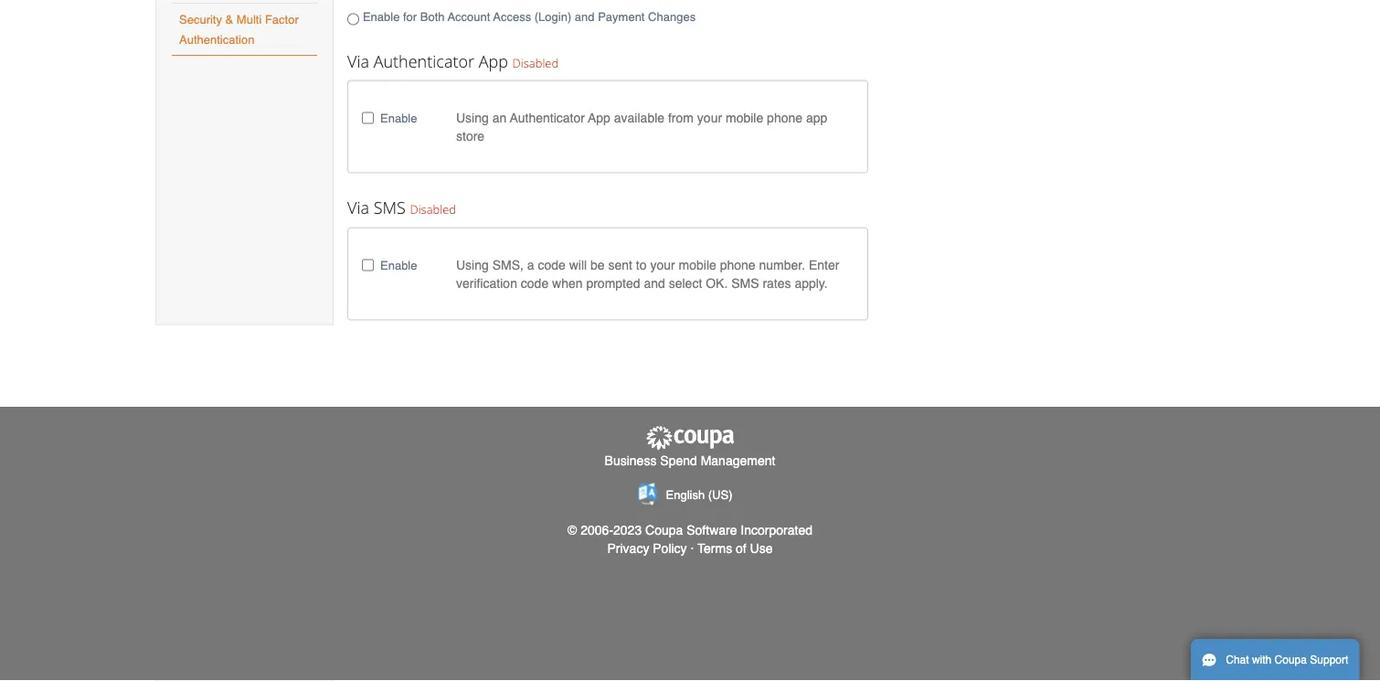 Task type: describe. For each thing, give the bounding box(es) containing it.
to
[[636, 257, 647, 272]]

access
[[493, 10, 531, 23]]

using for using sms, a code will be sent to your mobile phone number. enter verification code when prompted and select ok. sms rates apply.
[[456, 257, 489, 272]]

chat
[[1226, 654, 1249, 666]]

terms of use link
[[698, 541, 773, 556]]

0 vertical spatial enable
[[363, 10, 400, 23]]

via for via sms
[[347, 197, 369, 219]]

coupa inside chat with coupa support button
[[1275, 654, 1307, 666]]

© 2006-2023 coupa software incorporated
[[568, 523, 813, 538]]

chat with coupa support
[[1226, 654, 1349, 666]]

privacy policy
[[608, 541, 687, 556]]

support
[[1310, 654, 1349, 666]]

enter
[[809, 257, 840, 272]]

coupa supplier portal image
[[645, 425, 736, 451]]

your inside using an authenticator app available from your mobile phone app store
[[697, 110, 722, 125]]

2023
[[614, 523, 642, 538]]

rates
[[763, 276, 791, 290]]

(us)
[[708, 488, 733, 502]]

Enable for Both Account Access (Login) and Payment Changes radio
[[347, 7, 359, 31]]

mobile inside using sms, a code will be sent to your mobile phone number. enter verification code when prompted and select ok. sms rates apply.
[[679, 257, 717, 272]]

using sms, a code will be sent to your mobile phone number. enter verification code when prompted and select ok. sms rates apply.
[[456, 257, 840, 290]]

apply.
[[795, 276, 828, 290]]

disabled inside via sms disabled
[[410, 201, 456, 218]]

incorporated
[[741, 523, 813, 538]]

phone inside using sms, a code will be sent to your mobile phone number. enter verification code when prompted and select ok. sms rates apply.
[[720, 257, 756, 272]]

store
[[456, 129, 485, 143]]

business
[[605, 453, 657, 468]]

enable for using sms, a code will be sent to your mobile phone number. enter verification code when prompted and select ok. sms rates apply.
[[380, 258, 417, 272]]

payment
[[598, 10, 645, 23]]

mobile inside using an authenticator app available from your mobile phone app store
[[726, 110, 764, 125]]

ok.
[[706, 276, 728, 290]]

terms
[[698, 541, 732, 556]]

chat with coupa support button
[[1191, 639, 1360, 681]]

0 vertical spatial app
[[479, 50, 508, 72]]

english (us)
[[666, 488, 733, 502]]

0 vertical spatial and
[[575, 10, 595, 23]]

1 vertical spatial code
[[521, 276, 549, 290]]

software
[[687, 523, 737, 538]]

business spend management
[[605, 453, 776, 468]]

disabled inside via authenticator app disabled
[[513, 54, 559, 71]]

(login)
[[535, 10, 572, 23]]

from
[[668, 110, 694, 125]]

via authenticator app disabled
[[347, 50, 559, 72]]

0 horizontal spatial coupa
[[646, 523, 683, 538]]

sms inside using sms, a code will be sent to your mobile phone number. enter verification code when prompted and select ok. sms rates apply.
[[732, 276, 759, 290]]

use
[[750, 541, 773, 556]]

0 vertical spatial code
[[538, 257, 566, 272]]

multi
[[237, 12, 262, 26]]

account
[[448, 10, 490, 23]]

app
[[806, 110, 828, 125]]

&
[[225, 12, 233, 26]]

an
[[492, 110, 507, 125]]



Task type: locate. For each thing, give the bounding box(es) containing it.
english
[[666, 488, 705, 502]]

privacy
[[608, 541, 649, 556]]

0 horizontal spatial your
[[650, 257, 675, 272]]

1 vertical spatial app
[[588, 110, 611, 125]]

of
[[736, 541, 747, 556]]

app inside using an authenticator app available from your mobile phone app store
[[588, 110, 611, 125]]

1 vertical spatial mobile
[[679, 257, 717, 272]]

authenticator
[[374, 50, 474, 72], [510, 110, 585, 125]]

©
[[568, 523, 577, 538]]

a
[[527, 257, 534, 272]]

authentication
[[179, 32, 255, 46]]

mobile right from
[[726, 110, 764, 125]]

changes
[[648, 10, 696, 23]]

phone
[[767, 110, 803, 125], [720, 257, 756, 272]]

using inside using an authenticator app available from your mobile phone app store
[[456, 110, 489, 125]]

enable for using an authenticator app available from your mobile phone app store
[[380, 111, 417, 125]]

sent
[[608, 257, 633, 272]]

0 vertical spatial mobile
[[726, 110, 764, 125]]

phone inside using an authenticator app available from your mobile phone app store
[[767, 110, 803, 125]]

1 vertical spatial via
[[347, 197, 369, 219]]

1 vertical spatial disabled
[[410, 201, 456, 218]]

1 vertical spatial authenticator
[[510, 110, 585, 125]]

available
[[614, 110, 665, 125]]

1 using from the top
[[456, 110, 489, 125]]

code right a
[[538, 257, 566, 272]]

phone left app at the top right
[[767, 110, 803, 125]]

2 using from the top
[[456, 257, 489, 272]]

select
[[669, 276, 702, 290]]

app left available
[[588, 110, 611, 125]]

be
[[591, 257, 605, 272]]

authenticator inside using an authenticator app available from your mobile phone app store
[[510, 110, 585, 125]]

your inside using sms, a code will be sent to your mobile phone number. enter verification code when prompted and select ok. sms rates apply.
[[650, 257, 675, 272]]

factor
[[265, 12, 299, 26]]

1 horizontal spatial authenticator
[[510, 110, 585, 125]]

2006-
[[581, 523, 614, 538]]

via
[[347, 50, 369, 72], [347, 197, 369, 219]]

2 via from the top
[[347, 197, 369, 219]]

using for using an authenticator app available from your mobile phone app store
[[456, 110, 489, 125]]

0 vertical spatial sms
[[374, 197, 406, 219]]

coupa
[[646, 523, 683, 538], [1275, 654, 1307, 666]]

0 horizontal spatial sms
[[374, 197, 406, 219]]

disabled
[[513, 54, 559, 71], [410, 201, 456, 218]]

code
[[538, 257, 566, 272], [521, 276, 549, 290]]

mobile up select
[[679, 257, 717, 272]]

0 horizontal spatial phone
[[720, 257, 756, 272]]

1 horizontal spatial phone
[[767, 110, 803, 125]]

0 vertical spatial disabled
[[513, 54, 559, 71]]

1 horizontal spatial sms
[[732, 276, 759, 290]]

policy
[[653, 541, 687, 556]]

spend
[[660, 453, 697, 468]]

enable for both account access (login) and payment changes
[[363, 10, 696, 23]]

mobile
[[726, 110, 764, 125], [679, 257, 717, 272]]

your right to
[[650, 257, 675, 272]]

terms of use
[[698, 541, 773, 556]]

disabled down store
[[410, 201, 456, 218]]

1 vertical spatial sms
[[732, 276, 759, 290]]

1 vertical spatial using
[[456, 257, 489, 272]]

0 horizontal spatial authenticator
[[374, 50, 474, 72]]

using up 'verification'
[[456, 257, 489, 272]]

1 vertical spatial and
[[644, 276, 665, 290]]

and right the (login)
[[575, 10, 595, 23]]

prompted
[[586, 276, 640, 290]]

and
[[575, 10, 595, 23], [644, 276, 665, 290]]

coupa right with
[[1275, 654, 1307, 666]]

None checkbox
[[362, 112, 374, 124], [362, 259, 374, 271], [362, 112, 374, 124], [362, 259, 374, 271]]

app down access
[[479, 50, 508, 72]]

0 vertical spatial authenticator
[[374, 50, 474, 72]]

your right from
[[697, 110, 722, 125]]

2 vertical spatial enable
[[380, 258, 417, 272]]

1 horizontal spatial coupa
[[1275, 654, 1307, 666]]

security & multi factor authentication
[[179, 12, 299, 46]]

1 via from the top
[[347, 50, 369, 72]]

0 horizontal spatial and
[[575, 10, 595, 23]]

app
[[479, 50, 508, 72], [588, 110, 611, 125]]

using an authenticator app available from your mobile phone app store
[[456, 110, 828, 143]]

using inside using sms, a code will be sent to your mobile phone number. enter verification code when prompted and select ok. sms rates apply.
[[456, 257, 489, 272]]

0 vertical spatial coupa
[[646, 523, 683, 538]]

enable
[[363, 10, 400, 23], [380, 111, 417, 125], [380, 258, 417, 272]]

1 vertical spatial your
[[650, 257, 675, 272]]

1 horizontal spatial and
[[644, 276, 665, 290]]

security
[[179, 12, 222, 26]]

code down a
[[521, 276, 549, 290]]

0 horizontal spatial app
[[479, 50, 508, 72]]

0 vertical spatial via
[[347, 50, 369, 72]]

1 vertical spatial phone
[[720, 257, 756, 272]]

disabled down enable for both account access (login) and payment changes on the top
[[513, 54, 559, 71]]

0 vertical spatial using
[[456, 110, 489, 125]]

1 horizontal spatial app
[[588, 110, 611, 125]]

0 vertical spatial your
[[697, 110, 722, 125]]

via sms disabled
[[347, 197, 456, 219]]

enable right 'enable for both account access (login) and payment changes' radio
[[363, 10, 400, 23]]

phone up ok.
[[720, 257, 756, 272]]

when
[[552, 276, 583, 290]]

via for via authenticator app
[[347, 50, 369, 72]]

number.
[[759, 257, 806, 272]]

verification
[[456, 276, 517, 290]]

1 vertical spatial coupa
[[1275, 654, 1307, 666]]

coupa up policy
[[646, 523, 683, 538]]

authenticator right an on the left top
[[510, 110, 585, 125]]

0 horizontal spatial mobile
[[679, 257, 717, 272]]

using
[[456, 110, 489, 125], [456, 257, 489, 272]]

both
[[420, 10, 445, 23]]

with
[[1252, 654, 1272, 666]]

0 horizontal spatial disabled
[[410, 201, 456, 218]]

0 vertical spatial phone
[[767, 110, 803, 125]]

using up store
[[456, 110, 489, 125]]

privacy policy link
[[608, 541, 687, 556]]

and down to
[[644, 276, 665, 290]]

1 horizontal spatial mobile
[[726, 110, 764, 125]]

authenticator down both
[[374, 50, 474, 72]]

security & multi factor authentication link
[[179, 12, 299, 46]]

1 horizontal spatial disabled
[[513, 54, 559, 71]]

1 horizontal spatial your
[[697, 110, 722, 125]]

enable down via sms disabled
[[380, 258, 417, 272]]

will
[[569, 257, 587, 272]]

sms,
[[492, 257, 524, 272]]

sms
[[374, 197, 406, 219], [732, 276, 759, 290]]

for
[[403, 10, 417, 23]]

and inside using sms, a code will be sent to your mobile phone number. enter verification code when prompted and select ok. sms rates apply.
[[644, 276, 665, 290]]

1 vertical spatial enable
[[380, 111, 417, 125]]

your
[[697, 110, 722, 125], [650, 257, 675, 272]]

enable down via authenticator app disabled
[[380, 111, 417, 125]]

management
[[701, 453, 776, 468]]



Task type: vqa. For each thing, say whether or not it's contained in the screenshot.
check to the left
no



